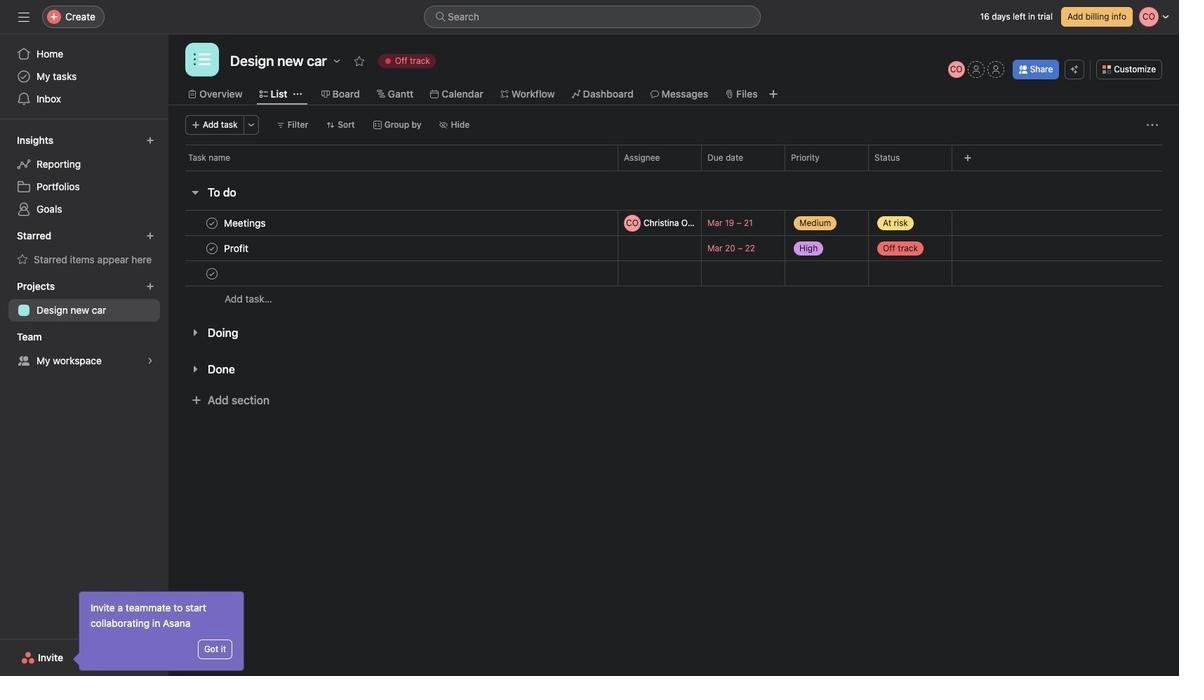 Task type: describe. For each thing, give the bounding box(es) containing it.
global element
[[0, 34, 168, 119]]

teams element
[[0, 324, 168, 375]]

2 mark complete checkbox from the top
[[204, 265, 220, 282]]

hide sidebar image
[[18, 11, 29, 22]]

Task name text field
[[221, 216, 270, 230]]

more actions image
[[247, 121, 255, 129]]

add tab image
[[768, 88, 779, 100]]

mark complete image for task name text box
[[204, 214, 220, 231]]

meetings cell
[[168, 210, 618, 236]]

mark complete image for task name text field
[[204, 240, 220, 257]]

more actions image
[[1147, 119, 1158, 131]]

Task name text field
[[221, 241, 253, 255]]

mark complete checkbox inside profit cell
[[204, 240, 220, 257]]

new insights image
[[146, 136, 154, 145]]

ask ai image
[[1071, 65, 1079, 74]]

list image
[[194, 51, 211, 68]]

starred element
[[0, 223, 168, 274]]

tab actions image
[[293, 90, 302, 98]]

profit cell
[[168, 235, 618, 261]]

see details, my workspace image
[[146, 357, 154, 365]]

insights element
[[0, 128, 168, 223]]



Task type: locate. For each thing, give the bounding box(es) containing it.
mark complete image inside profit cell
[[204, 240, 220, 257]]

new project or portfolio image
[[146, 282, 154, 291]]

1 mark complete checkbox from the top
[[204, 240, 220, 257]]

0 vertical spatial mark complete checkbox
[[204, 240, 220, 257]]

1 vertical spatial mark complete checkbox
[[204, 265, 220, 282]]

expand task list for this group image
[[190, 327, 201, 338]]

Mark complete checkbox
[[204, 240, 220, 257], [204, 265, 220, 282]]

add to starred image
[[354, 55, 365, 67]]

collapse task list for this group image
[[190, 187, 201, 198]]

list box
[[424, 6, 761, 28]]

mark complete image left task name text field
[[204, 240, 220, 257]]

tooltip
[[75, 592, 244, 670]]

1 vertical spatial mark complete image
[[204, 240, 220, 257]]

projects element
[[0, 274, 168, 324]]

mark complete image
[[204, 214, 220, 231], [204, 240, 220, 257], [204, 265, 220, 282]]

header to do tree grid
[[168, 210, 1179, 312]]

add field image
[[964, 154, 972, 162]]

3 mark complete image from the top
[[204, 265, 220, 282]]

0 vertical spatial mark complete image
[[204, 214, 220, 231]]

Mark complete checkbox
[[204, 214, 220, 231]]

expand task list for this group image
[[190, 364, 201, 375]]

mark complete image down mark complete checkbox
[[204, 265, 220, 282]]

mark complete checkbox down mark complete checkbox
[[204, 265, 220, 282]]

row
[[168, 145, 1179, 171], [185, 170, 1163, 171], [168, 210, 1179, 236], [168, 235, 1179, 261], [168, 260, 1179, 286], [168, 286, 1179, 312]]

manage project members image
[[948, 61, 965, 78]]

mark complete image inside meetings cell
[[204, 214, 220, 231]]

mark complete image left task name text box
[[204, 214, 220, 231]]

mark complete checkbox left task name text field
[[204, 240, 220, 257]]

2 mark complete image from the top
[[204, 240, 220, 257]]

2 vertical spatial mark complete image
[[204, 265, 220, 282]]

cell
[[168, 260, 618, 286]]

1 mark complete image from the top
[[204, 214, 220, 231]]

add items to starred image
[[146, 232, 154, 240]]



Task type: vqa. For each thing, say whether or not it's contained in the screenshot.
starred element
yes



